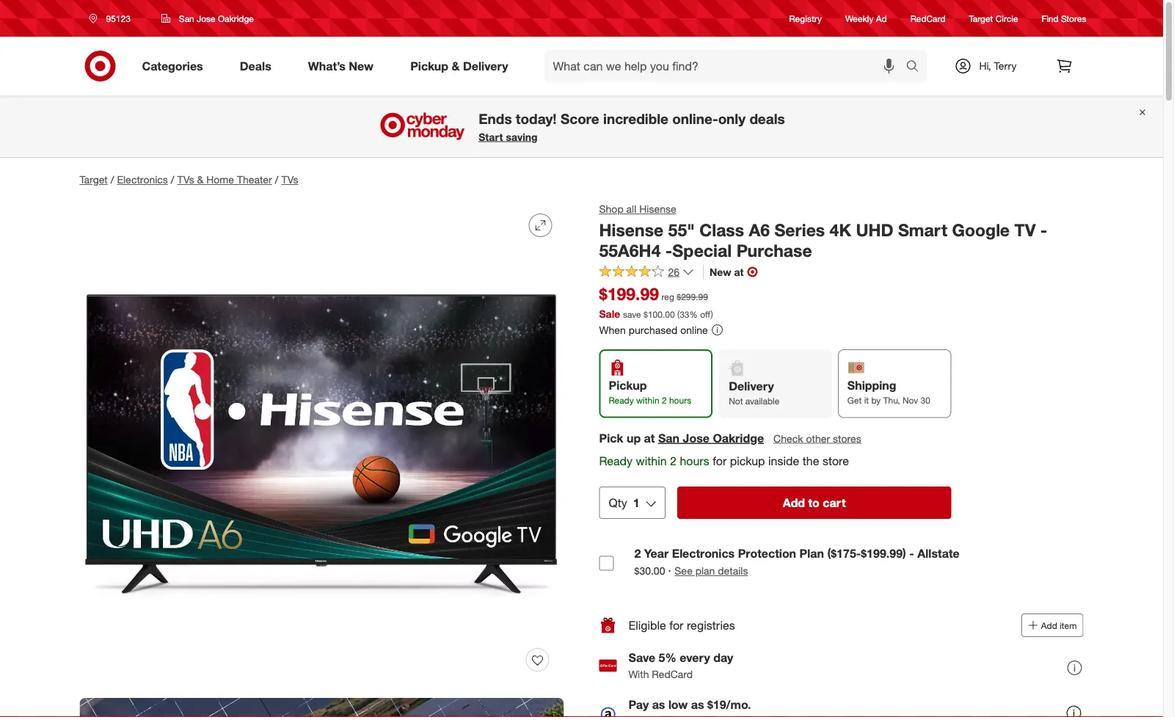 Task type: locate. For each thing, give the bounding box(es) containing it.
0 vertical spatial jose
[[197, 13, 216, 24]]

2 tvs from the left
[[282, 173, 299, 186]]

2 / from the left
[[171, 173, 174, 186]]

new down special
[[710, 265, 732, 278]]

pickup up up
[[609, 378, 647, 393]]

see
[[675, 565, 693, 578]]

hours up pick up at san jose oakridge
[[670, 395, 692, 406]]

2 left year
[[635, 547, 641, 561]]

/
[[111, 173, 114, 186], [171, 173, 174, 186], [275, 173, 279, 186]]

at right up
[[644, 431, 655, 445]]

electronics right target "link"
[[117, 173, 168, 186]]

jose
[[197, 13, 216, 24], [683, 431, 710, 445]]

ready down pick
[[600, 454, 633, 468]]

0 vertical spatial 2
[[662, 395, 667, 406]]

- right tv
[[1041, 220, 1048, 240]]

- up 26
[[666, 241, 673, 261]]

cyber monday target deals image
[[378, 109, 467, 144]]

add item
[[1042, 620, 1078, 631]]

0 vertical spatial pickup
[[411, 59, 449, 73]]

/ right the electronics link
[[171, 173, 174, 186]]

categories link
[[130, 50, 222, 82]]

redcard
[[911, 13, 946, 24], [652, 668, 693, 681]]

jose up ready within 2 hours for pickup inside the store
[[683, 431, 710, 445]]

with
[[629, 668, 649, 681]]

0 horizontal spatial san
[[179, 13, 194, 24]]

hours down pick up at san jose oakridge
[[680, 454, 710, 468]]

san right up
[[659, 431, 680, 445]]

- left the allstate
[[910, 547, 915, 561]]

target inside target circle link
[[970, 13, 994, 24]]

1 horizontal spatial add
[[1042, 620, 1058, 631]]

1 horizontal spatial 2
[[662, 395, 667, 406]]

1 horizontal spatial as
[[692, 698, 705, 712]]

hisense right all
[[640, 203, 677, 216]]

$199.99 reg $299.99 sale save $ 100.00 ( 33 % off )
[[600, 284, 714, 320]]

as
[[653, 698, 666, 712], [692, 698, 705, 712]]

check other stores
[[774, 432, 862, 445]]

0 vertical spatial target
[[970, 13, 994, 24]]

0 horizontal spatial &
[[197, 173, 204, 186]]

$19/mo.
[[708, 698, 752, 712]]

for down san jose oakridge button
[[713, 454, 727, 468]]

ready inside the pickup ready within 2 hours
[[609, 395, 634, 406]]

1 vertical spatial for
[[670, 618, 684, 633]]

within
[[637, 395, 660, 406], [636, 454, 667, 468]]

3 / from the left
[[275, 173, 279, 186]]

san inside dropdown button
[[179, 13, 194, 24]]

add for add item
[[1042, 620, 1058, 631]]

1 horizontal spatial tvs
[[282, 173, 299, 186]]

0 horizontal spatial jose
[[197, 13, 216, 24]]

1 horizontal spatial for
[[713, 454, 727, 468]]

0 horizontal spatial at
[[644, 431, 655, 445]]

for right the eligible
[[670, 618, 684, 633]]

100.00
[[648, 309, 675, 320]]

off
[[701, 309, 711, 320]]

tvs right theater
[[282, 173, 299, 186]]

redcard right ad
[[911, 13, 946, 24]]

pickup inside the pickup ready within 2 hours
[[609, 378, 647, 393]]

1 horizontal spatial electronics
[[672, 547, 735, 561]]

0 vertical spatial delivery
[[463, 59, 509, 73]]

for
[[713, 454, 727, 468], [670, 618, 684, 633]]

0 horizontal spatial tvs
[[177, 173, 194, 186]]

tvs left home at the left top
[[177, 173, 194, 186]]

2 inside the pickup ready within 2 hours
[[662, 395, 667, 406]]

0 horizontal spatial redcard
[[652, 668, 693, 681]]

1 vertical spatial 2
[[670, 454, 677, 468]]

what's new link
[[296, 50, 392, 82]]

low
[[669, 698, 688, 712]]

2 vertical spatial 2
[[635, 547, 641, 561]]

redcard down 5%
[[652, 668, 693, 681]]

0 horizontal spatial -
[[666, 241, 673, 261]]

search
[[900, 60, 935, 75]]

1 horizontal spatial san
[[659, 431, 680, 445]]

available
[[746, 396, 780, 407]]

add item button
[[1022, 614, 1084, 637]]

& left home at the left top
[[197, 173, 204, 186]]

0 vertical spatial ready
[[609, 395, 634, 406]]

qty 1
[[609, 496, 640, 510]]

2 horizontal spatial 2
[[670, 454, 677, 468]]

as left low
[[653, 698, 666, 712]]

2 up pick up at san jose oakridge
[[662, 395, 667, 406]]

add to cart button
[[678, 487, 952, 519]]

33
[[680, 309, 690, 320]]

0 vertical spatial san
[[179, 13, 194, 24]]

tvs
[[177, 173, 194, 186], [282, 173, 299, 186]]

target left circle in the top of the page
[[970, 13, 994, 24]]

save 5% every day with redcard
[[629, 651, 734, 681]]

deals link
[[227, 50, 290, 82]]

image gallery element
[[80, 202, 564, 717]]

1 vertical spatial -
[[666, 241, 673, 261]]

add inside button
[[783, 496, 806, 510]]

None checkbox
[[600, 556, 614, 571]]

delivery not available
[[729, 379, 780, 407]]

- inside 2 year electronics protection plan ($175-$199.99) - allstate $30.00 · see plan details
[[910, 547, 915, 561]]

1 horizontal spatial redcard
[[911, 13, 946, 24]]

95123 button
[[80, 5, 146, 32]]

uhd
[[856, 220, 894, 240]]

1 vertical spatial oakridge
[[713, 431, 765, 445]]

0 horizontal spatial for
[[670, 618, 684, 633]]

1
[[634, 496, 640, 510]]

1 vertical spatial redcard
[[652, 668, 693, 681]]

add inside button
[[1042, 620, 1058, 631]]

san up categories link
[[179, 13, 194, 24]]

hours
[[670, 395, 692, 406], [680, 454, 710, 468]]

0 horizontal spatial oakridge
[[218, 13, 254, 24]]

new right what's
[[349, 59, 374, 73]]

1 horizontal spatial /
[[171, 173, 174, 186]]

1 horizontal spatial oakridge
[[713, 431, 765, 445]]

other
[[807, 432, 831, 445]]

target
[[970, 13, 994, 24], [80, 173, 108, 186]]

what's new
[[308, 59, 374, 73]]

0 horizontal spatial electronics
[[117, 173, 168, 186]]

2 horizontal spatial -
[[1041, 220, 1048, 240]]

it
[[865, 395, 870, 406]]

shipping
[[848, 378, 897, 393]]

1 horizontal spatial delivery
[[729, 379, 775, 393]]

1 horizontal spatial pickup
[[609, 378, 647, 393]]

ready
[[609, 395, 634, 406], [600, 454, 633, 468]]

1 horizontal spatial at
[[735, 265, 744, 278]]

new at
[[710, 265, 744, 278]]

electronics for /
[[117, 173, 168, 186]]

0 vertical spatial electronics
[[117, 173, 168, 186]]

target left the electronics link
[[80, 173, 108, 186]]

as right low
[[692, 698, 705, 712]]

1 vertical spatial ready
[[600, 454, 633, 468]]

within down up
[[636, 454, 667, 468]]

all
[[627, 203, 637, 216]]

start
[[479, 130, 503, 143]]

26
[[669, 265, 680, 278]]

1 vertical spatial san
[[659, 431, 680, 445]]

1 vertical spatial electronics
[[672, 547, 735, 561]]

95123
[[106, 13, 131, 24]]

1 vertical spatial target
[[80, 173, 108, 186]]

0 vertical spatial at
[[735, 265, 744, 278]]

oakridge up deals
[[218, 13, 254, 24]]

san jose oakridge button
[[659, 430, 765, 447]]

& up 'cyber monday target deals' "image"
[[452, 59, 460, 73]]

target for target / electronics / tvs & home theater / tvs
[[80, 173, 108, 186]]

1 vertical spatial pickup
[[609, 378, 647, 393]]

target circle
[[970, 13, 1019, 24]]

pickup for &
[[411, 59, 449, 73]]

0 vertical spatial &
[[452, 59, 460, 73]]

add left to
[[783, 496, 806, 510]]

1 horizontal spatial target
[[970, 13, 994, 24]]

1 vertical spatial within
[[636, 454, 667, 468]]

what's
[[308, 59, 346, 73]]

0 horizontal spatial 2
[[635, 547, 641, 561]]

tvs & home theater link
[[177, 173, 272, 186]]

0 horizontal spatial as
[[653, 698, 666, 712]]

0 vertical spatial hours
[[670, 395, 692, 406]]

to
[[809, 496, 820, 510]]

hisense down all
[[600, 220, 664, 240]]

delivery up "available"
[[729, 379, 775, 393]]

at down "purchase"
[[735, 265, 744, 278]]

0 vertical spatial new
[[349, 59, 374, 73]]

2 horizontal spatial /
[[275, 173, 279, 186]]

0 vertical spatial within
[[637, 395, 660, 406]]

add to cart
[[783, 496, 846, 510]]

0 vertical spatial add
[[783, 496, 806, 510]]

details
[[718, 565, 749, 578]]

oakridge up pickup
[[713, 431, 765, 445]]

1 horizontal spatial new
[[710, 265, 732, 278]]

1 vertical spatial hisense
[[600, 220, 664, 240]]

2 down pick up at san jose oakridge
[[670, 454, 677, 468]]

jose up categories link
[[197, 13, 216, 24]]

pickup up 'cyber monday target deals' "image"
[[411, 59, 449, 73]]

within up up
[[637, 395, 660, 406]]

0 horizontal spatial target
[[80, 173, 108, 186]]

0 horizontal spatial new
[[349, 59, 374, 73]]

4k
[[830, 220, 852, 240]]

nov
[[903, 395, 919, 406]]

pick up at san jose oakridge
[[600, 431, 765, 445]]

add left item
[[1042, 620, 1058, 631]]

1 horizontal spatial -
[[910, 547, 915, 561]]

0 vertical spatial for
[[713, 454, 727, 468]]

1 vertical spatial add
[[1042, 620, 1058, 631]]

-
[[1041, 220, 1048, 240], [666, 241, 673, 261], [910, 547, 915, 561]]

1 vertical spatial delivery
[[729, 379, 775, 393]]

when purchased online
[[600, 323, 708, 336]]

electronics link
[[117, 173, 168, 186]]

ready up pick
[[609, 395, 634, 406]]

oakridge
[[218, 13, 254, 24], [713, 431, 765, 445]]

series
[[775, 220, 826, 240]]

1 horizontal spatial &
[[452, 59, 460, 73]]

allstate
[[918, 547, 960, 561]]

0 horizontal spatial delivery
[[463, 59, 509, 73]]

home
[[207, 173, 234, 186]]

2 vertical spatial -
[[910, 547, 915, 561]]

delivery up 'ends'
[[463, 59, 509, 73]]

/ right target "link"
[[111, 173, 114, 186]]

electronics inside 2 year electronics protection plan ($175-$199.99) - allstate $30.00 · see plan details
[[672, 547, 735, 561]]

pickup
[[411, 59, 449, 73], [609, 378, 647, 393]]

hi,
[[980, 59, 992, 72]]

delivery
[[463, 59, 509, 73], [729, 379, 775, 393]]

at
[[735, 265, 744, 278], [644, 431, 655, 445]]

purchase
[[737, 241, 813, 261]]

pickup for ready
[[609, 378, 647, 393]]

find stores
[[1042, 13, 1087, 24]]

save
[[629, 651, 656, 665]]

new
[[349, 59, 374, 73], [710, 265, 732, 278]]

pickup
[[730, 454, 766, 468]]

day
[[714, 651, 734, 665]]

check
[[774, 432, 804, 445]]

0 horizontal spatial /
[[111, 173, 114, 186]]

thu,
[[884, 395, 901, 406]]

1 vertical spatial jose
[[683, 431, 710, 445]]

0 horizontal spatial add
[[783, 496, 806, 510]]

0 vertical spatial oakridge
[[218, 13, 254, 24]]

1 vertical spatial new
[[710, 265, 732, 278]]

ends today! score incredible online-only deals start saving
[[479, 110, 786, 143]]

)
[[711, 309, 714, 320]]

/ left tvs link
[[275, 173, 279, 186]]

0 horizontal spatial pickup
[[411, 59, 449, 73]]

electronics up plan
[[672, 547, 735, 561]]

see plan details button
[[675, 564, 749, 579]]



Task type: describe. For each thing, give the bounding box(es) containing it.
eligible for registries
[[629, 618, 736, 633]]

tvs link
[[282, 173, 299, 186]]

0 vertical spatial hisense
[[640, 203, 677, 216]]

get
[[848, 395, 862, 406]]

deals
[[750, 110, 786, 127]]

1 vertical spatial at
[[644, 431, 655, 445]]

oakridge inside dropdown button
[[218, 13, 254, 24]]

weekly
[[846, 13, 874, 24]]

pickup & delivery
[[411, 59, 509, 73]]

26 link
[[600, 265, 695, 282]]

redcard inside the save 5% every day with redcard
[[652, 668, 693, 681]]

theater
[[237, 173, 272, 186]]

2 year electronics protection plan ($175-$199.99) - allstate $30.00 · see plan details
[[635, 547, 960, 578]]

hours inside the pickup ready within 2 hours
[[670, 395, 692, 406]]

registries
[[687, 618, 736, 633]]

ad
[[877, 13, 888, 24]]

saving
[[506, 130, 538, 143]]

$30.00
[[635, 565, 666, 578]]

redcard link
[[911, 12, 946, 25]]

add for add to cart
[[783, 496, 806, 510]]

$
[[644, 309, 648, 320]]

store
[[823, 454, 850, 468]]

eligible
[[629, 618, 667, 633]]

pick
[[600, 431, 624, 445]]

0 vertical spatial -
[[1041, 220, 1048, 240]]

delivery inside delivery not available
[[729, 379, 775, 393]]

online-
[[673, 110, 719, 127]]

(
[[678, 309, 680, 320]]

cart
[[823, 496, 846, 510]]

score
[[561, 110, 600, 127]]

incredible
[[604, 110, 669, 127]]

target link
[[80, 173, 108, 186]]

special
[[673, 241, 732, 261]]

purchased
[[629, 323, 678, 336]]

·
[[668, 564, 672, 578]]

1 vertical spatial hours
[[680, 454, 710, 468]]

weekly ad link
[[846, 12, 888, 25]]

0 vertical spatial redcard
[[911, 13, 946, 24]]

online
[[681, 323, 708, 336]]

2 as from the left
[[692, 698, 705, 712]]

plan
[[696, 565, 716, 578]]

within inside the pickup ready within 2 hours
[[637, 395, 660, 406]]

plan
[[800, 547, 825, 561]]

terry
[[995, 59, 1017, 72]]

stores
[[1062, 13, 1087, 24]]

target for target circle
[[970, 13, 994, 24]]

1 / from the left
[[111, 173, 114, 186]]

1 horizontal spatial jose
[[683, 431, 710, 445]]

pay
[[629, 698, 649, 712]]

item
[[1060, 620, 1078, 631]]

find
[[1042, 13, 1059, 24]]

shop
[[600, 203, 624, 216]]

san jose oakridge
[[179, 13, 254, 24]]

jose inside dropdown button
[[197, 13, 216, 24]]

by
[[872, 395, 881, 406]]

google
[[953, 220, 1010, 240]]

What can we help you find? suggestions appear below search field
[[545, 50, 910, 82]]

search button
[[900, 50, 935, 85]]

qty
[[609, 496, 628, 510]]

inside
[[769, 454, 800, 468]]

2 inside 2 year electronics protection plan ($175-$199.99) - allstate $30.00 · see plan details
[[635, 547, 641, 561]]

when
[[600, 323, 626, 336]]

only
[[719, 110, 746, 127]]

class
[[700, 220, 745, 240]]

$299.99
[[677, 292, 709, 303]]

deals
[[240, 59, 272, 73]]

shop all hisense hisense 55" class a6 series 4k uhd smart google tv - 55a6h4 -special purchase
[[600, 203, 1048, 261]]

1 vertical spatial &
[[197, 173, 204, 186]]

ends
[[479, 110, 512, 127]]

year
[[645, 547, 669, 561]]

pay as low as $19/mo.
[[629, 698, 752, 712]]

smart
[[899, 220, 948, 240]]

1 tvs from the left
[[177, 173, 194, 186]]

30
[[921, 395, 931, 406]]

sale
[[600, 307, 621, 320]]

ready within 2 hours for pickup inside the store
[[600, 454, 850, 468]]

hisense 55&#34; class a6 series 4k uhd smart google tv - 55a6h4 -special purchase, 1 of 7 image
[[80, 202, 564, 687]]

($175-
[[828, 547, 862, 561]]

registry link
[[790, 12, 822, 25]]

categories
[[142, 59, 203, 73]]

check other stores button
[[773, 431, 863, 447]]

today!
[[516, 110, 557, 127]]

55a6h4
[[600, 241, 661, 261]]

pickup & delivery link
[[398, 50, 527, 82]]

target circle link
[[970, 12, 1019, 25]]

san jose oakridge button
[[152, 5, 264, 32]]

the
[[803, 454, 820, 468]]

tv
[[1015, 220, 1036, 240]]

protection
[[738, 547, 797, 561]]

every
[[680, 651, 711, 665]]

1 as from the left
[[653, 698, 666, 712]]

electronics for year
[[672, 547, 735, 561]]

$199.99)
[[862, 547, 907, 561]]

circle
[[996, 13, 1019, 24]]



Task type: vqa. For each thing, say whether or not it's contained in the screenshot.
·
yes



